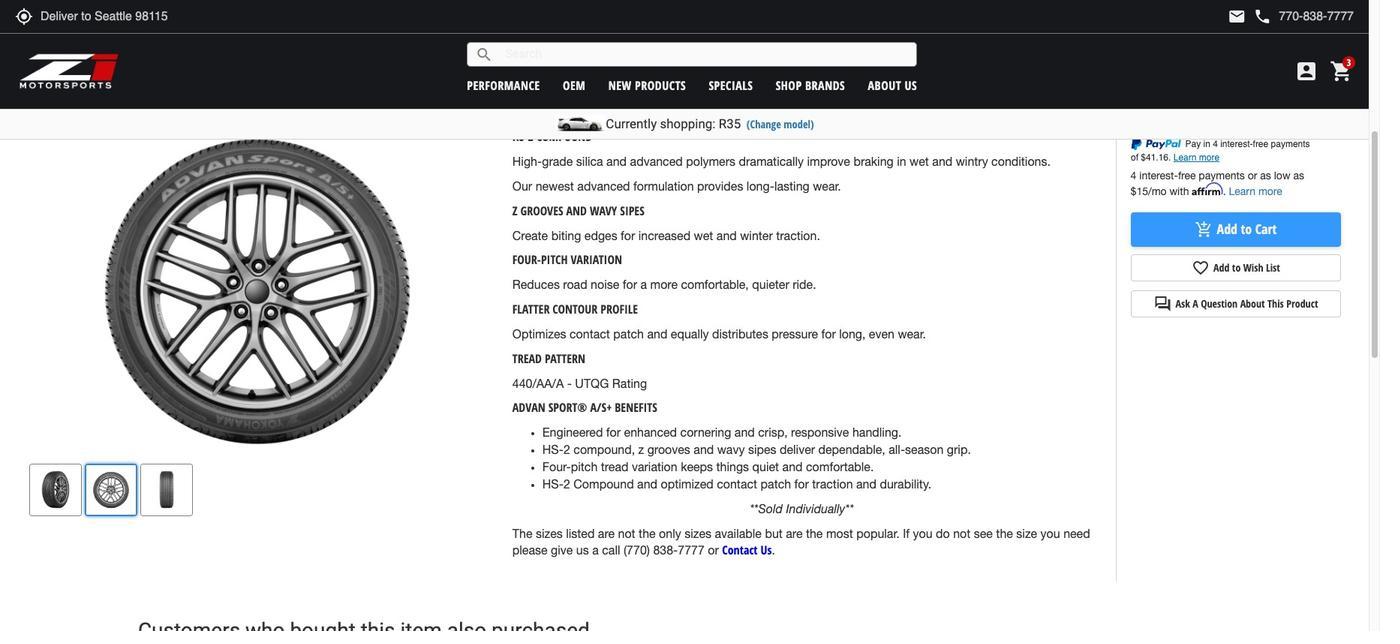 Task type: describe. For each thing, give the bounding box(es) containing it.
compound
[[574, 477, 634, 491]]

four-pitch variation
[[512, 252, 622, 268]]

and right quiet
[[782, 460, 803, 474]]

0 horizontal spatial wet
[[694, 229, 713, 242]]

wavy
[[590, 202, 617, 219]]

0 horizontal spatial improve
[[613, 56, 656, 70]]

new products link
[[608, 77, 686, 93]]

contour
[[553, 301, 598, 318]]

please
[[512, 544, 548, 557]]

utqg rating
[[575, 376, 647, 390]]

1 vertical spatial wear.
[[898, 327, 926, 341]]

shoulder
[[584, 30, 633, 46]]

**sold individually**
[[750, 502, 854, 515]]

0 vertical spatial 2
[[528, 128, 534, 145]]

pressure
[[772, 327, 818, 341]]

1 vertical spatial advanced
[[577, 179, 630, 193]]

1 vertical spatial improve
[[807, 155, 850, 168]]

but
[[765, 526, 783, 540]]

benefits
[[615, 400, 657, 416]]

for down sipes
[[621, 229, 635, 242]]

four-
[[512, 252, 541, 268]]

and left winter
[[717, 229, 737, 242]]

if
[[903, 526, 910, 540]]

blocks
[[574, 56, 610, 70]]

braking
[[854, 155, 894, 168]]

to for favorite_border add to wish list
[[1232, 260, 1241, 275]]

add_shopping_cart add to cart
[[1195, 220, 1277, 239]]

payments
[[1199, 169, 1245, 181]]

0 horizontal spatial patch
[[613, 327, 644, 341]]

$164.63
[[1161, 105, 1216, 130]]

0 vertical spatial crisp,
[[619, 105, 649, 119]]

a/s+
[[590, 400, 612, 416]]

0 vertical spatial about
[[868, 77, 901, 93]]

extra-large blocks improve cornering performance.
[[512, 56, 785, 70]]

biting
[[551, 229, 581, 242]]

create
[[512, 229, 548, 242]]

tread
[[601, 460, 629, 474]]

0 vertical spatial a
[[641, 278, 647, 291]]

and up keeps
[[694, 443, 714, 456]]

see
[[974, 526, 993, 540]]

learn
[[1229, 185, 1256, 197]]

z
[[512, 202, 518, 219]]

comfortable,
[[681, 278, 749, 291]]

and left equally
[[647, 327, 667, 341]]

. inside contact us .
[[772, 544, 775, 557]]

compound,
[[574, 443, 635, 456]]

dependable,
[[818, 443, 885, 456]]

create biting edges for increased wet and winter traction.
[[512, 229, 820, 242]]

only
[[659, 526, 681, 540]]

0 vertical spatial hs-
[[512, 128, 528, 145]]

size
[[1016, 526, 1037, 540]]

currently shopping: r35 (change model)
[[606, 116, 814, 131]]

shop brands
[[776, 77, 845, 93]]

responsive inside engineered for enhanced cornering and crisp, responsive handling. hs-2 compound, z grooves and wavy sipes deliver dependable, all-season grip. four-pitch tread variation keeps things quiet and comfortable. hs-2 compound and optimized contact patch for traction and durability.
[[791, 426, 849, 439]]

z
[[638, 443, 644, 456]]

question
[[1201, 296, 1238, 311]]

about us
[[868, 77, 917, 93]]

and up wavy
[[735, 426, 755, 439]]

product
[[1287, 296, 1318, 311]]

for up compound, in the bottom of the page
[[606, 426, 621, 439]]

available
[[715, 526, 762, 540]]

give
[[551, 544, 573, 557]]

optimizes contact patch and equally distributes pressure for long, even wear.
[[512, 327, 926, 341]]

a inside the sizes listed are not the only sizes available but are the most popular. if you do not see the size you need please give us a call (770) 838-7777 or
[[592, 544, 599, 557]]

z1 motorsports logo image
[[19, 53, 120, 90]]

traction
[[812, 477, 853, 491]]

engineered
[[542, 426, 603, 439]]

2 are from the left
[[786, 526, 803, 540]]

flatter
[[512, 301, 550, 318]]

1 not from the left
[[618, 526, 635, 540]]

and down 'comfortable.'
[[856, 477, 877, 491]]

0 vertical spatial to
[[566, 105, 577, 119]]

four-
[[542, 460, 571, 474]]

newest
[[536, 179, 574, 193]]

low
[[1274, 169, 1290, 181]]

wish
[[1243, 260, 1264, 275]]

for right noise
[[623, 278, 637, 291]]

handling. inside engineered for enhanced cornering and crisp, responsive handling. hs-2 compound, z grooves and wavy sipes deliver dependable, all-season grip. four-pitch tread variation keeps things quiet and comfortable. hs-2 compound and optimized contact patch for traction and durability.
[[852, 426, 902, 439]]

durability.
[[880, 477, 931, 491]]

0 horizontal spatial deliver
[[580, 105, 616, 119]]

long,
[[839, 327, 866, 341]]

performance.
[[714, 56, 785, 70]]

for up **sold individually**
[[794, 477, 809, 491]]

Search search field
[[493, 43, 917, 66]]

2 not from the left
[[953, 526, 971, 540]]

and right silica
[[606, 155, 627, 168]]

crisp, inside engineered for enhanced cornering and crisp, responsive handling. hs-2 compound, z grooves and wavy sipes deliver dependable, all-season grip. four-pitch tread variation keeps things quiet and comfortable. hs-2 compound and optimized contact patch for traction and durability.
[[758, 426, 788, 439]]

winter
[[740, 229, 773, 242]]

with
[[1170, 185, 1189, 197]]

specials
[[709, 77, 753, 93]]

0 vertical spatial wet
[[910, 155, 929, 168]]

or inside the sizes listed are not the only sizes available but are the most popular. if you do not see the size you need please give us a call (770) 838-7777 or
[[708, 544, 719, 557]]

2 as from the left
[[1293, 169, 1304, 181]]

designed
[[512, 105, 563, 119]]

0 horizontal spatial more
[[650, 278, 678, 291]]

our
[[512, 179, 532, 193]]

2 vertical spatial hs-
[[542, 477, 564, 491]]

pitch
[[541, 252, 568, 268]]

us
[[576, 544, 589, 557]]

0 vertical spatial advanced
[[630, 155, 683, 168]]

comfortable.
[[806, 460, 874, 474]]

patch inside engineered for enhanced cornering and crisp, responsive handling. hs-2 compound, z grooves and wavy sipes deliver dependable, all-season grip. four-pitch tread variation keeps things quiet and comfortable. hs-2 compound and optimized contact patch for traction and durability.
[[761, 477, 791, 491]]

listed
[[566, 526, 595, 540]]

brands
[[805, 77, 845, 93]]

r35
[[719, 116, 741, 131]]

performance link
[[467, 77, 540, 93]]

flatter contour profile
[[512, 301, 638, 318]]

account_box link
[[1291, 59, 1322, 83]]

mail
[[1228, 8, 1246, 26]]

or inside 4 interest-free payments or as low as $15 /mo with affirm . learn more
[[1248, 169, 1257, 181]]

dramatically
[[739, 155, 804, 168]]

products
[[635, 77, 686, 93]]

season
[[905, 443, 944, 456]]

add for add to cart
[[1217, 220, 1238, 238]]

0 vertical spatial wear.
[[813, 179, 841, 193]]

for left long,
[[821, 327, 836, 341]]

equally
[[671, 327, 709, 341]]

oem link
[[563, 77, 586, 93]]

1 vertical spatial 2
[[564, 443, 570, 456]]

/mo
[[1148, 185, 1167, 197]]

performance shoulder
[[512, 30, 633, 46]]

sipes
[[620, 202, 644, 219]]

our newest advanced formulation provides long-lasting wear.
[[512, 179, 841, 193]]



Task type: locate. For each thing, give the bounding box(es) containing it.
0 horizontal spatial crisp,
[[619, 105, 649, 119]]

you right the "if"
[[913, 526, 933, 540]]

0 vertical spatial or
[[1248, 169, 1257, 181]]

2 down engineered
[[564, 443, 570, 456]]

grooves
[[521, 202, 563, 219]]

cornering up wavy
[[680, 426, 731, 439]]

learn more link
[[1229, 185, 1282, 197]]

0 horizontal spatial handling.
[[713, 105, 763, 119]]

popular.
[[856, 526, 900, 540]]

2 horizontal spatial the
[[996, 526, 1013, 540]]

improve up new products link
[[613, 56, 656, 70]]

more
[[1258, 185, 1282, 197], [650, 278, 678, 291]]

1 vertical spatial more
[[650, 278, 678, 291]]

more down increased
[[650, 278, 678, 291]]

1 horizontal spatial patch
[[761, 477, 791, 491]]

about
[[868, 77, 901, 93], [1240, 296, 1265, 311]]

tread
[[512, 350, 542, 367]]

lasting
[[774, 179, 810, 193]]

1 are from the left
[[598, 526, 615, 540]]

handling. down specials
[[713, 105, 763, 119]]

wintry
[[956, 155, 988, 168]]

handling.
[[713, 105, 763, 119], [852, 426, 902, 439]]

silica
[[576, 155, 603, 168]]

advanced up formulation
[[630, 155, 683, 168]]

cart
[[1255, 220, 1277, 238]]

to
[[566, 105, 577, 119], [1241, 220, 1252, 238], [1232, 260, 1241, 275]]

. down but
[[772, 544, 775, 557]]

1 horizontal spatial more
[[1258, 185, 1282, 197]]

wet right increased
[[694, 229, 713, 242]]

1 sizes from the left
[[536, 526, 563, 540]]

as right low
[[1293, 169, 1304, 181]]

1 horizontal spatial deliver
[[780, 443, 815, 456]]

1 horizontal spatial sizes
[[685, 526, 711, 540]]

and left wintry
[[932, 155, 953, 168]]

add inside add_shopping_cart add to cart
[[1217, 220, 1238, 238]]

not right the do
[[953, 526, 971, 540]]

. down payments
[[1223, 185, 1226, 197]]

are up call on the left bottom of page
[[598, 526, 615, 540]]

new products
[[608, 77, 686, 93]]

0 vertical spatial handling.
[[713, 105, 763, 119]]

0 horizontal spatial responsive
[[652, 105, 710, 119]]

the right see
[[996, 526, 1013, 540]]

1 horizontal spatial or
[[1248, 169, 1257, 181]]

the up (770) at the bottom left of page
[[639, 526, 656, 540]]

1 as from the left
[[1260, 169, 1271, 181]]

phone
[[1254, 8, 1272, 26]]

reduces
[[512, 278, 560, 291]]

question_answer ask a question about this product
[[1154, 295, 1318, 313]]

crisp,
[[619, 105, 649, 119], [758, 426, 788, 439]]

us for contact us .
[[761, 542, 772, 559]]

1 horizontal spatial wet
[[910, 155, 929, 168]]

sizes up give
[[536, 526, 563, 540]]

a
[[641, 278, 647, 291], [592, 544, 599, 557]]

us for about us
[[905, 77, 917, 93]]

4 interest-free payments or as low as $15 /mo with affirm . learn more
[[1131, 169, 1304, 197]]

0 vertical spatial improve
[[613, 56, 656, 70]]

question_answer
[[1154, 295, 1172, 313]]

affirm
[[1192, 183, 1223, 196]]

more inside 4 interest-free payments or as low as $15 /mo with affirm . learn more
[[1258, 185, 1282, 197]]

even
[[869, 327, 895, 341]]

hs-
[[512, 128, 528, 145], [542, 443, 564, 456], [542, 477, 564, 491]]

and
[[606, 155, 627, 168], [932, 155, 953, 168], [717, 229, 737, 242], [647, 327, 667, 341], [735, 426, 755, 439], [694, 443, 714, 456], [782, 460, 803, 474], [637, 477, 657, 491], [856, 477, 877, 491]]

1 vertical spatial us
[[761, 542, 772, 559]]

ask
[[1176, 296, 1190, 311]]

1 the from the left
[[639, 526, 656, 540]]

grooves
[[647, 443, 690, 456]]

you right size
[[1041, 526, 1060, 540]]

advan
[[512, 400, 545, 416]]

contact down the things
[[717, 477, 757, 491]]

are right but
[[786, 526, 803, 540]]

0 horizontal spatial about
[[868, 77, 901, 93]]

the sizes listed are not the only sizes available but are the most popular. if you do not see the size you need please give us a call (770) 838-7777 or
[[512, 526, 1090, 557]]

0 vertical spatial deliver
[[580, 105, 616, 119]]

keeps
[[681, 460, 713, 474]]

deliver inside engineered for enhanced cornering and crisp, responsive handling. hs-2 compound, z grooves and wavy sipes deliver dependable, all-season grip. four-pitch tread variation keeps things quiet and comfortable. hs-2 compound and optimized contact patch for traction and durability.
[[780, 443, 815, 456]]

1 vertical spatial handling.
[[852, 426, 902, 439]]

hs- down four-
[[542, 477, 564, 491]]

0 vertical spatial patch
[[613, 327, 644, 341]]

road
[[563, 278, 587, 291]]

optimizes
[[512, 327, 566, 341]]

patch
[[613, 327, 644, 341], [761, 477, 791, 491]]

1 horizontal spatial .
[[1223, 185, 1226, 197]]

or
[[1248, 169, 1257, 181], [708, 544, 719, 557]]

advanced
[[630, 155, 683, 168], [577, 179, 630, 193]]

0 vertical spatial more
[[1258, 185, 1282, 197]]

patch down quiet
[[761, 477, 791, 491]]

to inside favorite_border add to wish list
[[1232, 260, 1241, 275]]

0 horizontal spatial you
[[913, 526, 933, 540]]

large
[[545, 56, 571, 70]]

sizes up 7777
[[685, 526, 711, 540]]

wear. right even
[[898, 327, 926, 341]]

0 horizontal spatial the
[[639, 526, 656, 540]]

about right brands
[[868, 77, 901, 93]]

model)
[[784, 117, 814, 131]]

1 horizontal spatial the
[[806, 526, 823, 540]]

1 vertical spatial or
[[708, 544, 719, 557]]

. inside 4 interest-free payments or as low as $15 /mo with affirm . learn more
[[1223, 185, 1226, 197]]

enhanced
[[624, 426, 677, 439]]

mail link
[[1228, 8, 1246, 26]]

a right us on the bottom of page
[[592, 544, 599, 557]]

0 horizontal spatial contact
[[570, 327, 610, 341]]

1 vertical spatial hs-
[[542, 443, 564, 456]]

advan sport® a/s+ benefits
[[512, 400, 657, 416]]

traction.
[[776, 229, 820, 242]]

high-
[[512, 155, 542, 168]]

1 vertical spatial a
[[592, 544, 599, 557]]

0 vertical spatial responsive
[[652, 105, 710, 119]]

2 down four-
[[564, 477, 570, 491]]

4
[[1131, 169, 1137, 181]]

conditions.
[[991, 155, 1051, 168]]

1 horizontal spatial crisp,
[[758, 426, 788, 439]]

1 horizontal spatial handling.
[[852, 426, 902, 439]]

most
[[826, 526, 853, 540]]

1 horizontal spatial improve
[[807, 155, 850, 168]]

a right noise
[[641, 278, 647, 291]]

440/aa/a - utqg rating
[[512, 376, 647, 390]]

the
[[639, 526, 656, 540], [806, 526, 823, 540], [996, 526, 1013, 540]]

my_location
[[15, 8, 33, 26]]

hs- up four-
[[542, 443, 564, 456]]

about left this
[[1240, 296, 1265, 311]]

1 vertical spatial responsive
[[791, 426, 849, 439]]

to left cart
[[1241, 220, 1252, 238]]

favorite_border add to wish list
[[1192, 259, 1280, 277]]

about inside question_answer ask a question about this product
[[1240, 296, 1265, 311]]

2 you from the left
[[1041, 526, 1060, 540]]

1 horizontal spatial responsive
[[791, 426, 849, 439]]

1 vertical spatial about
[[1240, 296, 1265, 311]]

long-
[[747, 179, 774, 193]]

wear.
[[813, 179, 841, 193], [898, 327, 926, 341]]

cornering inside engineered for enhanced cornering and crisp, responsive handling. hs-2 compound, z grooves and wavy sipes deliver dependable, all-season grip. four-pitch tread variation keeps things quiet and comfortable. hs-2 compound and optimized contact patch for traction and durability.
[[680, 426, 731, 439]]

specials link
[[709, 77, 753, 93]]

to inside add_shopping_cart add to cart
[[1241, 220, 1252, 238]]

1 vertical spatial crisp,
[[758, 426, 788, 439]]

grip.
[[947, 443, 971, 456]]

add inside favorite_border add to wish list
[[1214, 260, 1230, 275]]

add right add_shopping_cart
[[1217, 220, 1238, 238]]

1 horizontal spatial a
[[641, 278, 647, 291]]

account_box
[[1295, 59, 1319, 83]]

1 horizontal spatial about
[[1240, 296, 1265, 311]]

1 vertical spatial to
[[1241, 220, 1252, 238]]

responsive down 'products'
[[652, 105, 710, 119]]

pitch
[[571, 460, 598, 474]]

2 sizes from the left
[[685, 526, 711, 540]]

more down low
[[1258, 185, 1282, 197]]

phone link
[[1254, 8, 1354, 26]]

about us link
[[868, 77, 917, 93]]

440/aa/a
[[512, 376, 564, 390]]

and down variation
[[637, 477, 657, 491]]

deliver right sipes
[[780, 443, 815, 456]]

to for add_shopping_cart add to cart
[[1241, 220, 1252, 238]]

profile
[[601, 301, 638, 318]]

contact down the 'flatter contour profile'
[[570, 327, 610, 341]]

increased
[[639, 229, 691, 242]]

0 horizontal spatial are
[[598, 526, 615, 540]]

as left low
[[1260, 169, 1271, 181]]

sport®
[[548, 400, 587, 416]]

0 vertical spatial contact
[[570, 327, 610, 341]]

0 horizontal spatial as
[[1260, 169, 1271, 181]]

deliver down "optimized sidewall construction"
[[580, 105, 616, 119]]

1 you from the left
[[913, 526, 933, 540]]

0 horizontal spatial or
[[708, 544, 719, 557]]

list
[[1266, 260, 1280, 275]]

3 the from the left
[[996, 526, 1013, 540]]

or right 7777
[[708, 544, 719, 557]]

crisp, up sipes
[[758, 426, 788, 439]]

2 vertical spatial 2
[[564, 477, 570, 491]]

responsive up the dependable,
[[791, 426, 849, 439]]

1 vertical spatial contact
[[717, 477, 757, 491]]

the down 'individually**'
[[806, 526, 823, 540]]

wavy
[[717, 443, 745, 456]]

as
[[1260, 169, 1271, 181], [1293, 169, 1304, 181]]

1 vertical spatial cornering
[[680, 426, 731, 439]]

wet right the in
[[910, 155, 929, 168]]

add right favorite_border
[[1214, 260, 1230, 275]]

1 horizontal spatial you
[[1041, 526, 1060, 540]]

add for add to wish list
[[1214, 260, 1230, 275]]

0 horizontal spatial sizes
[[536, 526, 563, 540]]

0 horizontal spatial not
[[618, 526, 635, 540]]

not up (770) at the bottom left of page
[[618, 526, 635, 540]]

1 horizontal spatial wear.
[[898, 327, 926, 341]]

call
[[602, 544, 620, 557]]

distributes
[[712, 327, 768, 341]]

handling. up all-
[[852, 426, 902, 439]]

you
[[913, 526, 933, 540], [1041, 526, 1060, 540]]

tread pattern
[[512, 350, 585, 367]]

2 the from the left
[[806, 526, 823, 540]]

advanced up wavy
[[577, 179, 630, 193]]

0 vertical spatial us
[[905, 77, 917, 93]]

cornering up 'products'
[[660, 56, 710, 70]]

search
[[475, 45, 493, 63]]

1 horizontal spatial contact
[[717, 477, 757, 491]]

contact inside engineered for enhanced cornering and crisp, responsive handling. hs-2 compound, z grooves and wavy sipes deliver dependable, all-season grip. four-pitch tread variation keeps things quiet and comfortable. hs-2 compound and optimized contact patch for traction and durability.
[[717, 477, 757, 491]]

add_shopping_cart
[[1195, 221, 1213, 239]]

to left wish
[[1232, 260, 1241, 275]]

0 horizontal spatial us
[[761, 542, 772, 559]]

hs- up high-
[[512, 128, 528, 145]]

1 vertical spatial deliver
[[780, 443, 815, 456]]

shop brands link
[[776, 77, 845, 93]]

currently
[[606, 116, 657, 131]]

to up the compound
[[566, 105, 577, 119]]

reduces road noise for a more comfortable, quieter ride.
[[512, 278, 816, 291]]

patch down profile
[[613, 327, 644, 341]]

1 horizontal spatial us
[[905, 77, 917, 93]]

2 vertical spatial to
[[1232, 260, 1241, 275]]

1 horizontal spatial are
[[786, 526, 803, 540]]

0 horizontal spatial a
[[592, 544, 599, 557]]

0 vertical spatial .
[[1223, 185, 1226, 197]]

0 vertical spatial cornering
[[660, 56, 710, 70]]

improve up lasting
[[807, 155, 850, 168]]

this
[[1268, 296, 1284, 311]]

or up learn more link
[[1248, 169, 1257, 181]]

mail phone
[[1228, 8, 1272, 26]]

1 vertical spatial patch
[[761, 477, 791, 491]]

1 horizontal spatial as
[[1293, 169, 1304, 181]]

extra-
[[512, 56, 545, 70]]

grade
[[542, 155, 573, 168]]

0 horizontal spatial .
[[772, 544, 775, 557]]

0 horizontal spatial wear.
[[813, 179, 841, 193]]

performance
[[512, 30, 581, 46]]

free
[[1178, 169, 1196, 181]]

0 vertical spatial add
[[1217, 220, 1238, 238]]

2 up high-
[[528, 128, 534, 145]]

1 vertical spatial wet
[[694, 229, 713, 242]]

1 vertical spatial add
[[1214, 260, 1230, 275]]

1 vertical spatial .
[[772, 544, 775, 557]]

wear. right lasting
[[813, 179, 841, 193]]

contact
[[570, 327, 610, 341], [717, 477, 757, 491]]

1 horizontal spatial not
[[953, 526, 971, 540]]

crisp, down new products link
[[619, 105, 649, 119]]



Task type: vqa. For each thing, say whether or not it's contained in the screenshot.
free
yes



